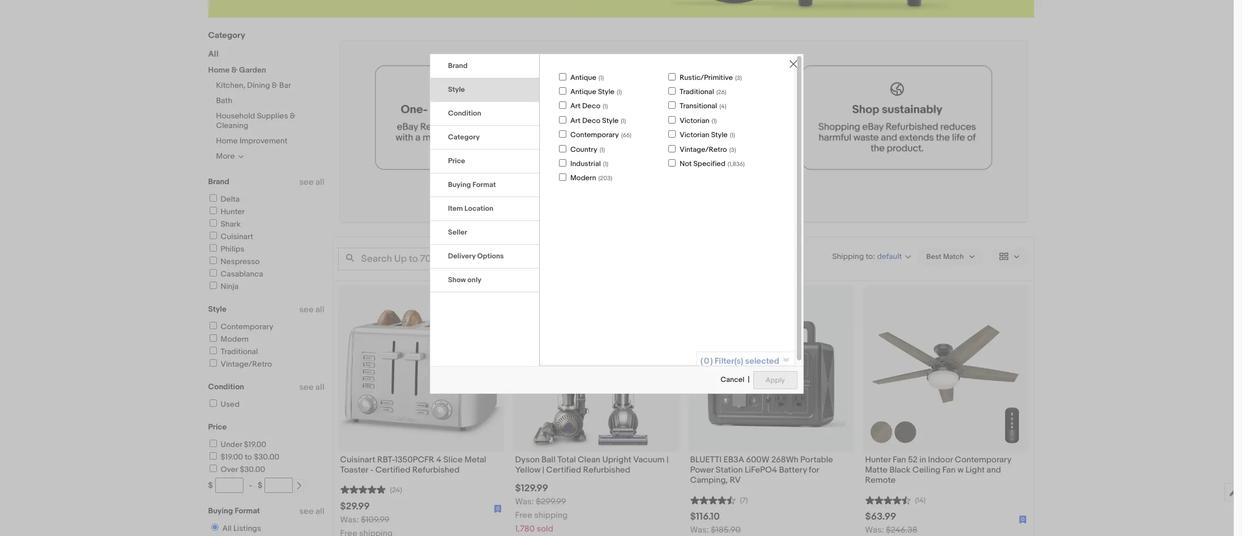Task type: describe. For each thing, give the bounding box(es) containing it.
4 inside cuisinart rbt-1350pcfr 4 slice metal toaster - certified refurbished
[[436, 454, 442, 465]]

$63.99
[[866, 511, 897, 523]]

0 horizontal spatial $19.00
[[221, 452, 243, 462]]

cuisinart rbt-1350pcfr 4 slice metal toaster - certified refurbished link
[[340, 454, 502, 478]]

) inside not specified ( 1,836 )
[[743, 160, 745, 168]]

listings
[[233, 524, 261, 533]]

26
[[718, 88, 725, 96]]

certified inside the dyson ball total clean upright vacuum | yellow | certified refurbished
[[546, 465, 581, 475]]

victorian ( 1 )
[[680, 116, 717, 125]]

$299.99
[[536, 496, 566, 507]]

dyson ball total clean upright vacuum | yellow | certified refurbished image
[[513, 285, 679, 451]]

(7)
[[740, 496, 748, 505]]

Delta checkbox
[[209, 194, 217, 202]]

was: inside $116.10 was: $185.90
[[690, 525, 709, 536]]

1 vertical spatial $30.00
[[240, 465, 265, 474]]

) inside the contemporary ( 66 )
[[630, 132, 632, 139]]

$109.99
[[361, 515, 390, 525]]

all listings
[[222, 524, 261, 533]]

ninja link
[[208, 282, 239, 291]]

to
[[245, 452, 252, 462]]

art for art deco style
[[571, 116, 581, 125]]

$19.00 to $30.00 checkbox
[[209, 452, 217, 460]]

) inside industrial ( 1 )
[[607, 160, 609, 168]]

Modern checkbox
[[209, 334, 217, 342]]

used link
[[208, 399, 240, 409]]

nespresso link
[[208, 257, 260, 266]]

( inside traditional ( 26 )
[[717, 88, 718, 96]]

) inside antique style ( 1 )
[[621, 88, 622, 96]]

bluetti eb3a 600w 268wh portable power station lifepo4 battery for camping, rv
[[690, 454, 834, 486]]

) inside victorian style ( 1 )
[[734, 132, 735, 139]]

ebay refurbished image
[[340, 41, 1027, 221]]

1 inside the art deco style ( 1 )
[[623, 117, 625, 125]]

cuisinart for cuisinart rbt-1350pcfr 4 slice metal toaster - certified refurbished
[[340, 454, 375, 465]]

see all button for style
[[299, 304, 324, 315]]

victorian style ( 1 )
[[680, 130, 735, 139]]

see for style
[[299, 304, 314, 315]]

hunter fan 52 in indoor contemporary matte black ceiling fan w light and remote link
[[866, 454, 1027, 489]]

1 horizontal spatial fan
[[943, 465, 956, 475]]

Vintage/Retro checkbox
[[209, 359, 217, 367]]

antique for antique style
[[571, 87, 597, 96]]

$129.99
[[515, 483, 548, 494]]

1350pcfr
[[395, 454, 435, 465]]

0 horizontal spatial |
[[543, 465, 545, 475]]

( inside the contemporary ( 66 )
[[621, 132, 623, 139]]

(14)
[[915, 496, 926, 505]]

indoor
[[928, 454, 953, 465]]

all for all listings
[[222, 524, 232, 533]]

see all for buying format
[[299, 506, 324, 517]]

contemporary for contemporary ( 66 )
[[571, 130, 619, 139]]

Over $30.00 checkbox
[[209, 465, 217, 472]]

0 vertical spatial price
[[448, 156, 465, 165]]

$19.00 to $30.00 link
[[208, 452, 279, 462]]

[object undefined] image for $29.99
[[494, 505, 502, 513]]

ninja
[[221, 282, 239, 291]]

Under $19.00 checkbox
[[209, 440, 217, 447]]

1 horizontal spatial buying format
[[448, 180, 496, 189]]

0 horizontal spatial fan
[[893, 454, 907, 465]]

(7) link
[[690, 494, 748, 505]]

see all for condition
[[299, 382, 324, 393]]

bluetti
[[690, 454, 722, 465]]

station
[[716, 465, 743, 475]]

antique for antique
[[571, 73, 597, 82]]

modern ( 203 )
[[571, 174, 613, 183]]

all link
[[208, 49, 219, 59]]

delivery
[[448, 251, 476, 260]]

bluetti eb3a 600w 268wh portable power station lifepo4 battery for camping, rv image
[[688, 285, 854, 451]]

) inside antique ( 1 )
[[602, 74, 604, 81]]

not specified ( 1,836 )
[[680, 159, 745, 168]]

1 vertical spatial category
[[448, 132, 480, 141]]

submit price range image
[[295, 482, 303, 490]]

0 vertical spatial home
[[208, 65, 230, 75]]

philips link
[[208, 244, 245, 254]]

see all for brand
[[299, 177, 324, 188]]

hunter fan 52 in indoor contemporary matte black ceiling fan w light and remote
[[866, 454, 1012, 486]]

0 horizontal spatial buying format
[[208, 506, 260, 516]]

1 horizontal spatial $19.00
[[244, 440, 266, 449]]

1 vertical spatial buying
[[208, 506, 233, 516]]

( inside the art deco style ( 1 )
[[621, 117, 623, 125]]

) inside transitional ( 4 )
[[725, 103, 727, 110]]

was: $109.99
[[340, 515, 390, 525]]

nespresso
[[221, 257, 260, 266]]

66
[[623, 132, 630, 139]]

1 vertical spatial format
[[235, 506, 260, 516]]

$129.99 was: $299.99 free shipping 1,780 sold
[[515, 483, 568, 534]]

0 horizontal spatial brand
[[208, 177, 229, 186]]

rbt-
[[377, 454, 395, 465]]

( inside the rustic/primitive ( 3 )
[[735, 74, 737, 81]]

ceiling
[[913, 465, 941, 475]]

Traditional checkbox
[[209, 347, 217, 354]]

household
[[216, 111, 255, 121]]

contemporary inside hunter fan 52 in indoor contemporary matte black ceiling fan w light and remote
[[955, 454, 1012, 465]]

1 horizontal spatial |
[[667, 454, 669, 465]]

Philips checkbox
[[209, 244, 217, 252]]

portable
[[801, 454, 834, 465]]

0 horizontal spatial &
[[231, 65, 237, 75]]

delta
[[221, 194, 240, 204]]

refurbished inside the dyson ball total clean upright vacuum | yellow | certified refurbished
[[583, 465, 631, 475]]

show
[[448, 275, 466, 284]]

( inside not specified ( 1,836 )
[[728, 160, 730, 168]]

kitchen, dining & bar bath household supplies & cleaning home improvement
[[216, 80, 296, 146]]

4.5 out of 5 stars image for $63.99
[[866, 494, 911, 505]]

matte
[[866, 465, 888, 475]]

seller
[[448, 228, 467, 237]]

rustic/primitive ( 3 )
[[680, 73, 742, 82]]

antique ( 1 )
[[571, 73, 604, 82]]

only
[[468, 275, 482, 284]]

traditional link
[[208, 347, 258, 356]]

tab list containing brand
[[431, 54, 539, 292]]

vintage/retro ( 3 )
[[680, 145, 736, 154]]

Casablanca checkbox
[[209, 269, 217, 277]]

0 horizontal spatial -
[[249, 481, 252, 490]]

traditional for traditional
[[221, 347, 258, 356]]

deco for style
[[582, 116, 601, 125]]

Nespresso checkbox
[[209, 257, 217, 264]]

garden
[[239, 65, 266, 75]]

) inside art deco ( 1 )
[[607, 103, 608, 110]]

) inside the rustic/primitive ( 3 )
[[741, 74, 742, 81]]

1 inside industrial ( 1 )
[[605, 160, 607, 168]]

remote
[[866, 475, 896, 486]]

0 vertical spatial $30.00
[[254, 452, 279, 462]]

home improvement link
[[216, 136, 288, 146]]

) inside victorian ( 1 )
[[716, 117, 717, 125]]

( inside antique style ( 1 )
[[617, 88, 619, 96]]

was: $246.38
[[866, 525, 918, 536]]

(24) link
[[340, 484, 402, 495]]

all listings link
[[207, 524, 263, 533]]

( inside antique ( 1 )
[[599, 74, 600, 81]]

[object undefined] image for $63.99
[[1019, 515, 1027, 523]]

$29.99
[[340, 501, 370, 512]]

modern link
[[208, 334, 249, 344]]

black
[[890, 465, 911, 475]]

all for style
[[316, 304, 324, 315]]

( inside transitional ( 4 )
[[720, 103, 721, 110]]

art deco style ( 1 )
[[571, 116, 626, 125]]

1 horizontal spatial brand
[[448, 61, 468, 70]]

(14) link
[[866, 494, 926, 505]]

dialog containing brand
[[0, 0, 1243, 536]]

3 for rustic/primitive
[[737, 74, 741, 81]]

not
[[680, 159, 692, 168]]

1 horizontal spatial &
[[272, 80, 278, 90]]

hunter link
[[208, 207, 245, 216]]

vintage/retro for vintage/retro ( 3 )
[[680, 145, 727, 154]]

kitchen, dining & bar link
[[216, 80, 291, 90]]

supplies
[[257, 111, 288, 121]]

vintage/retro for vintage/retro
[[221, 359, 272, 369]]

art deco ( 1 )
[[571, 102, 608, 111]]

Maximum Value text field
[[265, 478, 293, 493]]

cancel button
[[720, 370, 745, 390]]

vacuum
[[633, 454, 665, 465]]

kitchen,
[[216, 80, 245, 90]]



Task type: locate. For each thing, give the bounding box(es) containing it.
condition
[[448, 109, 481, 118], [208, 382, 244, 392]]

3 up 1,836
[[731, 146, 735, 153]]

victorian for victorian style
[[680, 130, 710, 139]]

- inside cuisinart rbt-1350pcfr 4 slice metal toaster - certified refurbished
[[370, 465, 374, 475]]

more
[[216, 151, 235, 161]]

1 horizontal spatial 4
[[721, 103, 725, 110]]

certified inside cuisinart rbt-1350pcfr 4 slice metal toaster - certified refurbished
[[376, 465, 411, 475]]

3 see all from the top
[[299, 382, 324, 393]]

1 horizontal spatial traditional
[[680, 87, 714, 96]]

Minimum Value text field
[[215, 478, 243, 493]]

$19.00 to $30.00
[[221, 452, 279, 462]]

1 inside victorian style ( 1 )
[[732, 132, 734, 139]]

2 horizontal spatial &
[[290, 111, 296, 121]]

0 horizontal spatial certified
[[376, 465, 411, 475]]

was: down '$29.99' at the left bottom
[[340, 515, 359, 525]]

1 horizontal spatial -
[[370, 465, 374, 475]]

$ for minimum value text field
[[208, 481, 213, 490]]

-
[[370, 465, 374, 475], [249, 481, 252, 490]]

traditional up the vintage/retro link
[[221, 347, 258, 356]]

1 see all button from the top
[[299, 177, 324, 188]]

1 horizontal spatial condition
[[448, 109, 481, 118]]

2 see all from the top
[[299, 304, 324, 315]]

2 see all button from the top
[[299, 304, 324, 315]]

0 horizontal spatial all
[[208, 49, 219, 59]]

| right the vacuum
[[667, 454, 669, 465]]

2 all from the top
[[316, 304, 324, 315]]

casablanca link
[[208, 269, 263, 279]]

1 vertical spatial hunter
[[866, 454, 891, 465]]

1 vertical spatial cuisinart
[[340, 454, 375, 465]]

0 vertical spatial condition
[[448, 109, 481, 118]]

0 vertical spatial 4
[[721, 103, 725, 110]]

3 right rustic/primitive
[[737, 74, 741, 81]]

contemporary right indoor on the right bottom
[[955, 454, 1012, 465]]

options
[[477, 251, 504, 260]]

slice
[[444, 454, 463, 465]]

1 vertical spatial deco
[[582, 116, 601, 125]]

3 inside the rustic/primitive ( 3 )
[[737, 74, 741, 81]]

all up home & garden
[[208, 49, 219, 59]]

$30.00 right to
[[254, 452, 279, 462]]

deco down art deco ( 1 )
[[582, 116, 601, 125]]

total
[[558, 454, 576, 465]]

1 vertical spatial brand
[[208, 177, 229, 186]]

None checkbox
[[669, 73, 676, 80], [559, 102, 567, 109], [559, 116, 567, 123], [559, 130, 567, 138], [559, 145, 567, 152], [669, 145, 676, 152], [669, 73, 676, 80], [559, 102, 567, 109], [559, 116, 567, 123], [559, 130, 567, 138], [559, 145, 567, 152], [669, 145, 676, 152]]

under
[[221, 440, 242, 449]]

[object undefined] image
[[494, 505, 502, 513], [1019, 514, 1027, 523], [1019, 515, 1027, 523]]

0 vertical spatial modern
[[571, 174, 596, 183]]

3 all from the top
[[316, 382, 324, 393]]

Contemporary checkbox
[[209, 322, 217, 329]]

fan left 52
[[893, 454, 907, 465]]

traditional for traditional ( 26 )
[[680, 87, 714, 96]]

2 refurbished from the left
[[583, 465, 631, 475]]

vintage/retro down the traditional link
[[221, 359, 272, 369]]

hunter for hunter
[[221, 207, 245, 216]]

buying format up all listings link
[[208, 506, 260, 516]]

metal
[[465, 454, 486, 465]]

2 $ from the left
[[258, 481, 263, 490]]

0 vertical spatial vintage/retro
[[680, 145, 727, 154]]

$19.00 down under
[[221, 452, 243, 462]]

contemporary ( 66 )
[[571, 130, 632, 139]]

deco for (
[[582, 102, 601, 111]]

format up location
[[473, 180, 496, 189]]

( inside art deco ( 1 )
[[603, 103, 605, 110]]

tab list
[[431, 54, 539, 292]]

1 horizontal spatial 3
[[737, 74, 741, 81]]

contemporary down the art deco style ( 1 )
[[571, 130, 619, 139]]

style inside tab list
[[448, 85, 465, 94]]

0 horizontal spatial hunter
[[221, 207, 245, 216]]

1 vertical spatial traditional
[[221, 347, 258, 356]]

traditional up transitional
[[680, 87, 714, 96]]

home up more
[[216, 136, 238, 146]]

see all button for buying format
[[299, 506, 324, 517]]

vintage/retro link
[[208, 359, 272, 369]]

1 deco from the top
[[582, 102, 601, 111]]

all
[[208, 49, 219, 59], [222, 524, 232, 533]]

0 horizontal spatial vintage/retro
[[221, 359, 272, 369]]

free
[[515, 510, 533, 521]]

None text field
[[340, 41, 1027, 222]]

0 horizontal spatial refurbished
[[412, 465, 460, 475]]

1 vertical spatial modern
[[221, 334, 249, 344]]

art down art deco ( 1 )
[[571, 116, 581, 125]]

( inside vintage/retro ( 3 )
[[730, 146, 731, 153]]

0 horizontal spatial condition
[[208, 382, 244, 392]]

0 vertical spatial buying format
[[448, 180, 496, 189]]

country ( 1 )
[[571, 145, 605, 154]]

hunter inside hunter fan 52 in indoor contemporary matte black ceiling fan w light and remote
[[866, 454, 891, 465]]

contemporary
[[571, 130, 619, 139], [221, 322, 273, 331], [955, 454, 1012, 465]]

1 inside country ( 1 )
[[602, 146, 603, 153]]

Cuisinart checkbox
[[209, 232, 217, 239]]

4 see all button from the top
[[299, 506, 324, 517]]

cuisinart up philips
[[221, 232, 253, 241]]

- left rbt- at the left bottom
[[370, 465, 374, 475]]

0 vertical spatial -
[[370, 465, 374, 475]]

all for condition
[[316, 382, 324, 393]]

1 horizontal spatial refurbished
[[583, 465, 631, 475]]

under $19.00
[[221, 440, 266, 449]]

) inside traditional ( 26 )
[[725, 88, 727, 96]]

4.5 out of 5 stars image for $116.10
[[690, 494, 736, 505]]

1 all from the top
[[316, 177, 324, 188]]

1 vertical spatial condition
[[208, 382, 244, 392]]

rv
[[730, 475, 741, 486]]

0 horizontal spatial modern
[[221, 334, 249, 344]]

was: up free
[[515, 496, 534, 507]]

52
[[908, 454, 918, 465]]

$ left the maximum value text box
[[258, 481, 263, 490]]

modern down industrial
[[571, 174, 596, 183]]

over $30.00 link
[[208, 465, 265, 474]]

2 vertical spatial &
[[290, 111, 296, 121]]

1 refurbished from the left
[[412, 465, 460, 475]]

close image
[[790, 60, 798, 68]]

shark link
[[208, 219, 241, 229]]

1 inside art deco ( 1 )
[[605, 103, 607, 110]]

( inside country ( 1 )
[[600, 146, 602, 153]]

( inside victorian ( 1 )
[[712, 117, 714, 125]]

fan
[[893, 454, 907, 465], [943, 465, 956, 475]]

) inside country ( 1 )
[[603, 146, 605, 153]]

Used checkbox
[[209, 399, 217, 407]]

1 $ from the left
[[208, 481, 213, 490]]

refurbished inside cuisinart rbt-1350pcfr 4 slice metal toaster - certified refurbished
[[412, 465, 460, 475]]

0 vertical spatial &
[[231, 65, 237, 75]]

1 horizontal spatial all
[[222, 524, 232, 533]]

1 certified from the left
[[376, 465, 411, 475]]

buying format up item location
[[448, 180, 496, 189]]

0 horizontal spatial cuisinart
[[221, 232, 253, 241]]

item location
[[448, 204, 494, 213]]

price
[[448, 156, 465, 165], [208, 422, 227, 432]]

see for condition
[[299, 382, 314, 393]]

antique down antique ( 1 )
[[571, 87, 597, 96]]

1,780
[[515, 524, 535, 534]]

[object undefined] image
[[494, 503, 502, 513]]

bar
[[279, 80, 291, 90]]

0 horizontal spatial 4.5 out of 5 stars image
[[690, 494, 736, 505]]

& right supplies
[[290, 111, 296, 121]]

1 vertical spatial art
[[571, 116, 581, 125]]

bath link
[[216, 96, 232, 105]]

0 vertical spatial hunter
[[221, 207, 245, 216]]

1 victorian from the top
[[680, 116, 710, 125]]

over
[[221, 465, 238, 474]]

transitional ( 4 )
[[680, 102, 727, 111]]

modern for modern ( 203 )
[[571, 174, 596, 183]]

contemporary up modern link
[[221, 322, 273, 331]]

see all for style
[[299, 304, 324, 315]]

0 vertical spatial $19.00
[[244, 440, 266, 449]]

cleaning
[[216, 121, 248, 130]]

lifepo4
[[745, 465, 778, 475]]

ball
[[542, 454, 556, 465]]

art down antique style ( 1 )
[[571, 102, 581, 111]]

modern up the traditional link
[[221, 334, 249, 344]]

3 for vintage/retro
[[731, 146, 735, 153]]

eb3a
[[724, 454, 745, 465]]

0 vertical spatial cuisinart
[[221, 232, 253, 241]]

1 see from the top
[[299, 177, 314, 188]]

$185.90
[[711, 525, 741, 536]]

brand
[[448, 61, 468, 70], [208, 177, 229, 186]]

2 art from the top
[[571, 116, 581, 125]]

more button
[[216, 151, 244, 161]]

1 vertical spatial antique
[[571, 87, 597, 96]]

4.5 out of 5 stars image up $63.99 at right
[[866, 494, 911, 505]]

vintage/retro down victorian style ( 1 )
[[680, 145, 727, 154]]

under $19.00 link
[[208, 440, 266, 449]]

1 horizontal spatial modern
[[571, 174, 596, 183]]

0 vertical spatial category
[[208, 30, 245, 41]]

1 vertical spatial home
[[216, 136, 238, 146]]

philips
[[221, 244, 245, 254]]

1 inside antique ( 1 )
[[600, 74, 602, 81]]

show only
[[448, 275, 482, 284]]

1 horizontal spatial buying
[[448, 180, 471, 189]]

1 horizontal spatial cuisinart
[[340, 454, 375, 465]]

Hunter checkbox
[[209, 207, 217, 214]]

) inside modern ( 203 )
[[611, 175, 613, 182]]

4 left slice
[[436, 454, 442, 465]]

&
[[231, 65, 237, 75], [272, 80, 278, 90], [290, 111, 296, 121]]

all for buying format
[[316, 506, 324, 517]]

style
[[448, 85, 465, 94], [598, 87, 615, 96], [602, 116, 619, 125], [711, 130, 728, 139], [208, 304, 227, 314]]

0 horizontal spatial 3
[[731, 146, 735, 153]]

0 vertical spatial deco
[[582, 102, 601, 111]]

1 vertical spatial buying format
[[208, 506, 260, 516]]

$ down over $30.00 option
[[208, 481, 213, 490]]

0 horizontal spatial $
[[208, 481, 213, 490]]

) inside vintage/retro ( 3 )
[[735, 146, 736, 153]]

All Listings radio
[[211, 524, 218, 531]]

buying format
[[448, 180, 496, 189], [208, 506, 260, 516]]

4 inside transitional ( 4 )
[[721, 103, 725, 110]]

cuisinart for cuisinart
[[221, 232, 253, 241]]

was: inside $129.99 was: $299.99 free shipping 1,780 sold
[[515, 496, 534, 507]]

all right all listings option
[[222, 524, 232, 533]]

modern for modern
[[221, 334, 249, 344]]

vintage/retro
[[680, 145, 727, 154], [221, 359, 272, 369]]

& up kitchen,
[[231, 65, 237, 75]]

4 down 26 on the top of the page
[[721, 103, 725, 110]]

hunter up remote
[[866, 454, 891, 465]]

1 vertical spatial &
[[272, 80, 278, 90]]

bluetti eb3a 600w 268wh portable power station lifepo4 battery for camping, rv link
[[690, 454, 852, 489]]

2 horizontal spatial contemporary
[[955, 454, 1012, 465]]

1 vertical spatial all
[[222, 524, 232, 533]]

all for brand
[[316, 177, 324, 188]]

victorian
[[680, 116, 710, 125], [680, 130, 710, 139]]

location
[[465, 204, 494, 213]]

1 horizontal spatial $
[[258, 481, 263, 490]]

certified
[[376, 465, 411, 475], [546, 465, 581, 475]]

traditional
[[680, 87, 714, 96], [221, 347, 258, 356]]

deco
[[582, 102, 601, 111], [582, 116, 601, 125]]

over $30.00
[[221, 465, 265, 474]]

0 vertical spatial contemporary
[[571, 130, 619, 139]]

camping,
[[690, 475, 728, 486]]

1 horizontal spatial certified
[[546, 465, 581, 475]]

1 horizontal spatial price
[[448, 156, 465, 165]]

household supplies & cleaning link
[[216, 111, 296, 130]]

1 vertical spatial vintage/retro
[[221, 359, 272, 369]]

casablanca
[[221, 269, 263, 279]]

contemporary for contemporary
[[221, 322, 273, 331]]

1 art from the top
[[571, 102, 581, 111]]

) inside the art deco style ( 1 )
[[625, 117, 626, 125]]

0 vertical spatial brand
[[448, 61, 468, 70]]

0 vertical spatial 3
[[737, 74, 741, 81]]

2 vertical spatial contemporary
[[955, 454, 1012, 465]]

2 antique from the top
[[571, 87, 597, 96]]

4.5 out of 5 stars image up $116.10
[[690, 494, 736, 505]]

1 vertical spatial -
[[249, 481, 252, 490]]

1 horizontal spatial vintage/retro
[[680, 145, 727, 154]]

2 deco from the top
[[582, 116, 601, 125]]

4 see from the top
[[299, 506, 314, 517]]

victorian for victorian
[[680, 116, 710, 125]]

1 see all from the top
[[299, 177, 324, 188]]

None checkbox
[[559, 73, 567, 80], [559, 87, 567, 95], [669, 87, 676, 95], [669, 102, 676, 109], [669, 116, 676, 123], [669, 130, 676, 138], [559, 159, 567, 167], [669, 159, 676, 167], [559, 174, 567, 181], [559, 73, 567, 80], [559, 87, 567, 95], [669, 87, 676, 95], [669, 102, 676, 109], [669, 116, 676, 123], [669, 130, 676, 138], [559, 159, 567, 167], [669, 159, 676, 167], [559, 174, 567, 181]]

1 vertical spatial 3
[[731, 146, 735, 153]]

1 vertical spatial $19.00
[[221, 452, 243, 462]]

3
[[737, 74, 741, 81], [731, 146, 735, 153]]

0 vertical spatial format
[[473, 180, 496, 189]]

fan left w
[[943, 465, 956, 475]]

4 all from the top
[[316, 506, 324, 517]]

art for art deco
[[571, 102, 581, 111]]

cancel
[[721, 375, 745, 384]]

$116.10
[[690, 511, 720, 523]]

1 horizontal spatial category
[[448, 132, 480, 141]]

1 inside antique style ( 1 )
[[619, 88, 621, 96]]

price up item
[[448, 156, 465, 165]]

2 victorian from the top
[[680, 130, 710, 139]]

in
[[920, 454, 927, 465]]

1 horizontal spatial format
[[473, 180, 496, 189]]

dyson
[[515, 454, 540, 465]]

& left bar
[[272, 80, 278, 90]]

price up 'under $19.00' option
[[208, 422, 227, 432]]

industrial
[[571, 159, 601, 168]]

0 horizontal spatial price
[[208, 422, 227, 432]]

hunter fan 52 in indoor contemporary matte black ceiling fan w light and remote image
[[863, 285, 1029, 451]]

victorian down victorian ( 1 )
[[680, 130, 710, 139]]

see all button
[[299, 177, 324, 188], [299, 304, 324, 315], [299, 382, 324, 393], [299, 506, 324, 517]]

1 vertical spatial victorian
[[680, 130, 710, 139]]

was: down $116.10
[[690, 525, 709, 536]]

cuisinart inside cuisinart rbt-1350pcfr 4 slice metal toaster - certified refurbished
[[340, 454, 375, 465]]

3 see all button from the top
[[299, 382, 324, 393]]

deco down antique style ( 1 )
[[582, 102, 601, 111]]

1 4.5 out of 5 stars image from the left
[[690, 494, 736, 505]]

| right yellow
[[543, 465, 545, 475]]

see for brand
[[299, 177, 314, 188]]

victorian down transitional
[[680, 116, 710, 125]]

art
[[571, 102, 581, 111], [571, 116, 581, 125]]

0 horizontal spatial category
[[208, 30, 245, 41]]

see all button for condition
[[299, 382, 324, 393]]

2 see from the top
[[299, 304, 314, 315]]

buying up item
[[448, 180, 471, 189]]

Apply submit
[[754, 371, 798, 389]]

0 horizontal spatial contemporary
[[221, 322, 273, 331]]

1 horizontal spatial hunter
[[866, 454, 891, 465]]

power
[[690, 465, 714, 475]]

$19.00 up $19.00 to $30.00
[[244, 440, 266, 449]]

home down all link
[[208, 65, 230, 75]]

Shark checkbox
[[209, 219, 217, 227]]

$30.00
[[254, 452, 279, 462], [240, 465, 265, 474]]

- down 'over $30.00'
[[249, 481, 252, 490]]

( inside industrial ( 1 )
[[603, 160, 605, 168]]

dialog
[[0, 0, 1243, 536]]

0 horizontal spatial buying
[[208, 506, 233, 516]]

268wh
[[772, 454, 799, 465]]

home inside the "kitchen, dining & bar bath household supplies & cleaning home improvement"
[[216, 136, 238, 146]]

1 inside victorian ( 1 )
[[714, 117, 716, 125]]

4.5 out of 5 stars image
[[690, 494, 736, 505], [866, 494, 911, 505]]

home & garden
[[208, 65, 266, 75]]

( inside victorian style ( 1 )
[[730, 132, 732, 139]]

1 antique from the top
[[571, 73, 597, 82]]

$ for the maximum value text box
[[258, 481, 263, 490]]

improvement
[[240, 136, 288, 146]]

refurbished right total
[[583, 465, 631, 475]]

1 vertical spatial price
[[208, 422, 227, 432]]

bath
[[216, 96, 232, 105]]

hunter for hunter fan 52 in indoor contemporary matte black ceiling fan w light and remote
[[866, 454, 891, 465]]

203
[[600, 175, 611, 182]]

0 vertical spatial antique
[[571, 73, 597, 82]]

was: down $63.99 at right
[[866, 525, 884, 536]]

w
[[958, 465, 964, 475]]

(24)
[[390, 486, 402, 495]]

see for buying format
[[299, 506, 314, 517]]

4 see all from the top
[[299, 506, 324, 517]]

3 inside vintage/retro ( 3 )
[[731, 146, 735, 153]]

Ninja checkbox
[[209, 282, 217, 289]]

refurbished left metal
[[412, 465, 460, 475]]

0 vertical spatial art
[[571, 102, 581, 111]]

see all button for brand
[[299, 177, 324, 188]]

used
[[221, 399, 240, 409]]

hunter up shark
[[221, 207, 245, 216]]

0 vertical spatial victorian
[[680, 116, 710, 125]]

0 horizontal spatial 4
[[436, 454, 442, 465]]

shipping
[[534, 510, 568, 521]]

cuisinart rbt-1350pcfr 4 slice metal toaster - certified refurbished
[[340, 454, 486, 475]]

1 horizontal spatial contemporary
[[571, 130, 619, 139]]

$30.00 down $19.00 to $30.00
[[240, 465, 265, 474]]

all for all
[[208, 49, 219, 59]]

delivery options
[[448, 251, 504, 260]]

3 see from the top
[[299, 382, 314, 393]]

cuisinart rbt-1350pcfr 4 slice metal toaster - certified refurbished image
[[338, 300, 504, 437]]

1 horizontal spatial 4.5 out of 5 stars image
[[866, 494, 911, 505]]

5 out of 5 stars image
[[340, 484, 386, 495]]

format up listings
[[235, 506, 260, 516]]

1 vertical spatial 4
[[436, 454, 442, 465]]

( inside modern ( 203 )
[[599, 175, 600, 182]]

was:
[[515, 496, 534, 507], [340, 515, 359, 525], [690, 525, 709, 536], [866, 525, 884, 536]]

antique up antique style ( 1 )
[[571, 73, 597, 82]]

sold
[[537, 524, 554, 534]]

2 4.5 out of 5 stars image from the left
[[866, 494, 911, 505]]

cuisinart left rbt- at the left bottom
[[340, 454, 375, 465]]

0 horizontal spatial traditional
[[221, 347, 258, 356]]

buying up all listings option
[[208, 506, 233, 516]]

2 certified from the left
[[546, 465, 581, 475]]

0 vertical spatial traditional
[[680, 87, 714, 96]]



Task type: vqa. For each thing, say whether or not it's contained in the screenshot.
Shop by category 'Dropdown Button'
no



